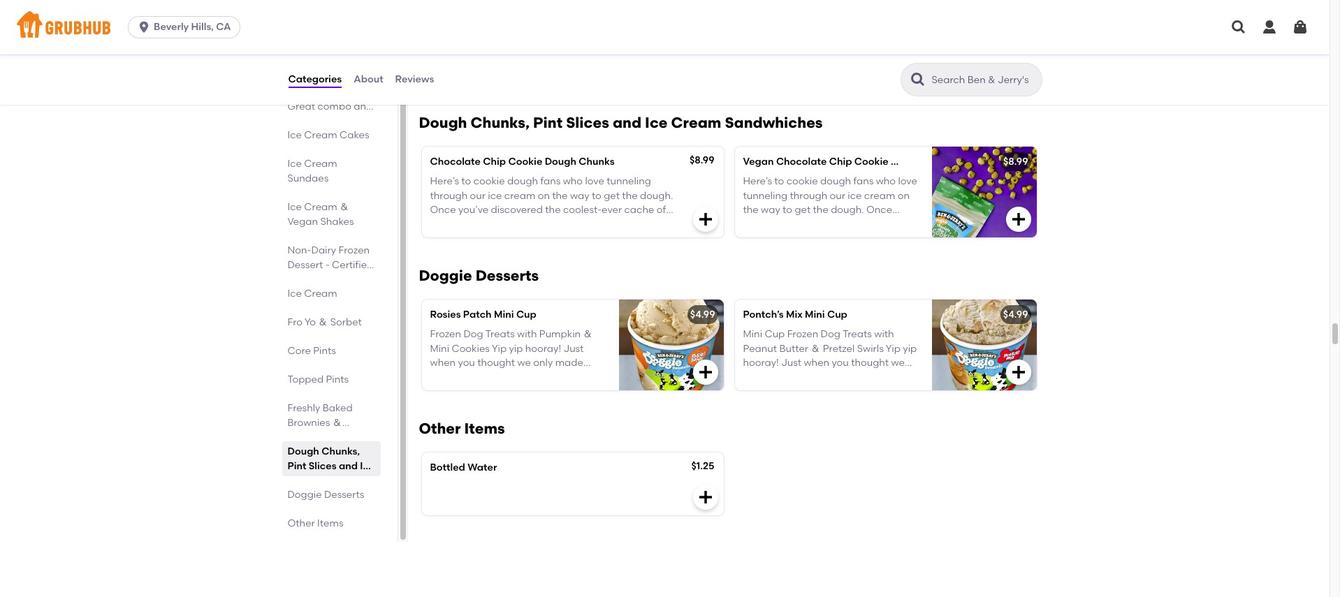Task type: describe. For each thing, give the bounding box(es) containing it.
0 horizontal spatial other items
[[288, 518, 344, 530]]

pontch's
[[743, 309, 784, 321]]

pontch's mix mini cup
[[743, 309, 848, 321]]

baked
[[323, 403, 353, 415]]

$4.99 for pontch's mix mini cup
[[1004, 309, 1029, 321]]

amoozing deals- great combo and package deals. come get em!!
[[288, 86, 373, 142]]

chocolate chip cookie dough chunks
[[430, 156, 615, 168]]

freshly baked cookie with reese's peanut butter cup chunks in it.   mmm..... button
[[422, 1, 724, 85]]

topped
[[288, 374, 324, 386]]

svg image for classic red velvet cake but as a cookie. we've added dark chocolate chunks, white chocolate chips, all mixed together for one amazing cookie!
[[1010, 58, 1027, 75]]

fro yo ＆ sorbet
[[288, 317, 362, 329]]

most popular
[[288, 57, 350, 69]]

certified
[[332, 259, 373, 271]]

cream inside ice cream sundaes
[[304, 158, 337, 170]]

ice inside the "freshly baked brownies ＆ jumbo cookies dough chunks, pint slices and ice cream sandwhiches"
[[360, 461, 375, 473]]

patch
[[463, 309, 492, 321]]

0 vertical spatial desserts
[[476, 267, 539, 285]]

water
[[468, 462, 497, 474]]

pontch's mix mini cup image
[[932, 300, 1037, 391]]

for
[[862, 59, 875, 71]]

2 chocolate from the left
[[776, 156, 827, 168]]

bottled
[[430, 462, 465, 474]]

cake
[[832, 30, 855, 42]]

dough chunks, pint slices and ice cream sandwhiches
[[419, 114, 823, 132]]

chips,
[[743, 59, 771, 71]]

we've
[[934, 30, 962, 42]]

ice inside ice cream ＆ vegan shakes
[[288, 201, 302, 213]]

0 vertical spatial sandwhiches
[[725, 114, 823, 132]]

classic red velvet cake but as a cookie. we've added dark chocolate chunks, white chocolate chips, all mixed together for one amazing cookie! button
[[735, 1, 1037, 85]]

combo
[[318, 101, 351, 113]]

0 vertical spatial items
[[464, 420, 505, 438]]

butter
[[627, 30, 656, 42]]

pints for core pints
[[313, 345, 336, 357]]

beverly
[[154, 21, 189, 33]]

cookie!
[[941, 59, 975, 71]]

in
[[489, 44, 497, 56]]

0 horizontal spatial items
[[317, 518, 344, 530]]

1 chocolate from the left
[[801, 44, 849, 56]]

0 vertical spatial chunks,
[[471, 114, 530, 132]]

chunks,
[[852, 44, 888, 56]]

brownies
[[288, 417, 330, 429]]

2 chip from the left
[[829, 156, 852, 168]]

white
[[890, 44, 916, 56]]

package
[[288, 115, 330, 127]]

as
[[875, 30, 886, 42]]

1 horizontal spatial other items
[[419, 420, 505, 438]]

vegan chocolate chip cookie dough chunks image
[[932, 147, 1037, 238]]

mmm.....
[[510, 44, 550, 56]]

rosies patch mini cup
[[430, 309, 537, 321]]

2 chunks from the left
[[925, 156, 961, 168]]

0 horizontal spatial doggie
[[288, 489, 322, 501]]

classic
[[743, 30, 777, 42]]

reese's
[[554, 30, 589, 42]]

1 vertical spatial doggie desserts
[[288, 489, 364, 501]]

but
[[857, 30, 873, 42]]

come
[[288, 130, 317, 142]]

deals.
[[332, 115, 360, 127]]

ice cream ＆ vegan shakes
[[288, 201, 354, 228]]

yo
[[305, 317, 316, 329]]

reviews button
[[395, 55, 435, 105]]

pints for topped pints
[[326, 374, 349, 386]]

mini for patch
[[494, 309, 514, 321]]

dessert
[[288, 259, 323, 271]]

beverly hills, ca
[[154, 21, 231, 33]]

cup for pontch's mix mini cup
[[828, 309, 848, 321]]

popular
[[313, 57, 350, 69]]

＆ for cream
[[340, 201, 350, 213]]

$1.25
[[692, 461, 715, 473]]

freshly baked cookie with reese's peanut butter cup chunks in it.   mmm.....
[[430, 30, 656, 56]]

＆ for yo
[[318, 317, 328, 329]]

ice inside ice cream sundaes
[[288, 158, 302, 170]]

main navigation navigation
[[0, 0, 1330, 55]]

mixed
[[787, 59, 816, 71]]

svg image for freshly baked cookie with reese's peanut butter cup chunks in it.   mmm.....
[[697, 58, 714, 75]]

cookie.
[[898, 30, 932, 42]]

cakes
[[340, 129, 369, 141]]

categories button
[[288, 55, 343, 105]]

and for combo
[[354, 101, 373, 113]]

1 cookie from the left
[[508, 156, 543, 168]]

jumbo
[[288, 432, 322, 444]]

bottled water
[[430, 462, 497, 474]]

0 vertical spatial doggie desserts
[[419, 267, 539, 285]]

classic red velvet cake but as a cookie. we've added dark chocolate chunks, white chocolate chips, all mixed together for one amazing cookie!
[[743, 30, 975, 71]]

mix
[[786, 309, 803, 321]]

categories
[[288, 73, 342, 85]]

cookies
[[324, 432, 362, 444]]

0 vertical spatial vegan
[[743, 156, 774, 168]]

reviews
[[395, 73, 434, 85]]

freshly for freshly baked brownies ＆ jumbo cookies dough chunks, pint slices and ice cream sandwhiches
[[288, 403, 320, 415]]

a
[[889, 30, 895, 42]]

non-dairy frozen dessert - certified vegan ice cream
[[288, 245, 373, 300]]

ice cream cakes
[[288, 129, 369, 141]]

em!!
[[337, 130, 358, 142]]

hills,
[[191, 21, 214, 33]]



Task type: vqa. For each thing, say whether or not it's contained in the screenshot.
HOLT link
no



Task type: locate. For each thing, give the bounding box(es) containing it.
0 horizontal spatial cup
[[430, 44, 450, 56]]

chip
[[483, 156, 506, 168], [829, 156, 852, 168]]

＆
[[340, 201, 350, 213], [318, 317, 328, 329], [332, 417, 342, 429]]

topped pints
[[288, 374, 349, 386]]

and
[[354, 101, 373, 113], [613, 114, 642, 132], [339, 461, 358, 473]]

pints up baked
[[326, 374, 349, 386]]

0 vertical spatial and
[[354, 101, 373, 113]]

sundaes
[[288, 173, 329, 185]]

cup right patch
[[516, 309, 537, 321]]

ca
[[216, 21, 231, 33]]

amoozing
[[288, 86, 335, 98]]

svg image right cookie!
[[1010, 58, 1027, 75]]

pint up chocolate chip cookie dough chunks
[[533, 114, 563, 132]]

freshly
[[430, 30, 463, 42], [288, 403, 320, 415]]

$4.99
[[690, 309, 715, 321], [1004, 309, 1029, 321]]

0 horizontal spatial chip
[[483, 156, 506, 168]]

doggie desserts
[[419, 267, 539, 285], [288, 489, 364, 501]]

added
[[743, 44, 775, 56]]

0 horizontal spatial chunks,
[[322, 446, 360, 458]]

cream inside ice cream ＆ vegan shakes
[[304, 201, 337, 213]]

doggie up rosies
[[419, 267, 472, 285]]

1 vertical spatial ＆
[[318, 317, 328, 329]]

frozen
[[339, 245, 370, 257]]

0 horizontal spatial $8.99
[[690, 155, 715, 166]]

1 vertical spatial pints
[[326, 374, 349, 386]]

svg image down $1.25 on the right bottom of page
[[697, 489, 714, 506]]

search icon image
[[910, 71, 926, 88]]

1 vertical spatial items
[[317, 518, 344, 530]]

1 vertical spatial pint
[[288, 461, 306, 473]]

freshly for freshly baked cookie with reese's peanut butter cup chunks in it.   mmm.....
[[430, 30, 463, 42]]

sandwhiches inside the "freshly baked brownies ＆ jumbo cookies dough chunks, pint slices and ice cream sandwhiches"
[[288, 490, 352, 502]]

chocolate down we've
[[918, 44, 966, 56]]

1 horizontal spatial slices
[[566, 114, 609, 132]]

chocolate down the velvet
[[801, 44, 849, 56]]

about
[[354, 73, 383, 85]]

dough
[[419, 114, 467, 132], [545, 156, 577, 168], [891, 156, 923, 168], [288, 446, 319, 458]]

1 horizontal spatial mini
[[805, 309, 825, 321]]

0 horizontal spatial $4.99
[[690, 309, 715, 321]]

rosies patch mini cup image
[[619, 300, 724, 391]]

fro
[[288, 317, 303, 329]]

0 vertical spatial pints
[[313, 345, 336, 357]]

and inside the "freshly baked brownies ＆ jumbo cookies dough chunks, pint slices and ice cream sandwhiches"
[[339, 461, 358, 473]]

one
[[877, 59, 895, 71]]

pint inside the "freshly baked brownies ＆ jumbo cookies dough chunks, pint slices and ice cream sandwhiches"
[[288, 461, 306, 473]]

1 horizontal spatial doggie
[[419, 267, 472, 285]]

items
[[464, 420, 505, 438], [317, 518, 344, 530]]

dairy
[[311, 245, 336, 257]]

0 horizontal spatial freshly
[[288, 403, 320, 415]]

0 vertical spatial ＆
[[340, 201, 350, 213]]

＆ down baked
[[332, 417, 342, 429]]

0 vertical spatial other
[[419, 420, 461, 438]]

1 horizontal spatial chunks,
[[471, 114, 530, 132]]

＆ inside the "freshly baked brownies ＆ jumbo cookies dough chunks, pint slices and ice cream sandwhiches"
[[332, 417, 342, 429]]

1 vertical spatial chunks,
[[322, 446, 360, 458]]

ice cream sundaes
[[288, 158, 337, 185]]

vegan inside non-dairy frozen dessert - certified vegan ice cream
[[288, 274, 318, 286]]

0 horizontal spatial chunks
[[579, 156, 615, 168]]

rosies
[[430, 309, 461, 321]]

cookie
[[498, 30, 529, 42]]

mini for mix
[[805, 309, 825, 321]]

freshly up chunks
[[430, 30, 463, 42]]

pint
[[533, 114, 563, 132], [288, 461, 306, 473]]

0 horizontal spatial chocolate
[[430, 156, 481, 168]]

core
[[288, 345, 311, 357]]

freshly inside freshly baked cookie with reese's peanut butter cup chunks in it.   mmm.....
[[430, 30, 463, 42]]

peanut
[[591, 30, 625, 42]]

pints right core
[[313, 345, 336, 357]]

chunks, up chocolate chip cookie dough chunks
[[471, 114, 530, 132]]

cream inside the "freshly baked brownies ＆ jumbo cookies dough chunks, pint slices and ice cream sandwhiches"
[[288, 475, 321, 487]]

1 vertical spatial sandwhiches
[[288, 490, 352, 502]]

and for slices
[[613, 114, 642, 132]]

1 vertical spatial and
[[613, 114, 642, 132]]

＆ up shakes
[[340, 201, 350, 213]]

sandwhiches down "all"
[[725, 114, 823, 132]]

chocolate
[[801, 44, 849, 56], [918, 44, 966, 56]]

svg image left chips,
[[697, 58, 714, 75]]

beverly hills, ca button
[[128, 16, 246, 38]]

2 chocolate from the left
[[918, 44, 966, 56]]

core pints
[[288, 345, 336, 357]]

2 vertical spatial ＆
[[332, 417, 342, 429]]

slices inside the "freshly baked brownies ＆ jumbo cookies dough chunks, pint slices and ice cream sandwhiches"
[[309, 461, 337, 473]]

together
[[818, 59, 859, 71]]

0 vertical spatial freshly
[[430, 30, 463, 42]]

velvet
[[801, 30, 829, 42]]

2 cookie from the left
[[855, 156, 889, 168]]

0 vertical spatial other items
[[419, 420, 505, 438]]

2 $4.99 from the left
[[1004, 309, 1029, 321]]

2 vertical spatial and
[[339, 461, 358, 473]]

0 horizontal spatial chocolate
[[801, 44, 849, 56]]

pint down the jumbo
[[288, 461, 306, 473]]

1 horizontal spatial pint
[[533, 114, 563, 132]]

1 vertical spatial other
[[288, 518, 315, 530]]

shakes
[[320, 216, 354, 228]]

1 vertical spatial slices
[[309, 461, 337, 473]]

0 horizontal spatial desserts
[[324, 489, 364, 501]]

1 horizontal spatial cup
[[516, 309, 537, 321]]

sorbet
[[330, 317, 362, 329]]

vegan
[[743, 156, 774, 168], [288, 216, 318, 228], [288, 274, 318, 286]]

1 horizontal spatial chocolate
[[918, 44, 966, 56]]

dark
[[777, 44, 799, 56]]

1 horizontal spatial chunks
[[925, 156, 961, 168]]

Search Ben & Jerry's search field
[[931, 73, 1038, 87]]

desserts up rosies patch mini cup
[[476, 267, 539, 285]]

chunks
[[453, 44, 486, 56]]

1 $4.99 from the left
[[690, 309, 715, 321]]

pints
[[313, 345, 336, 357], [326, 374, 349, 386]]

slices
[[566, 114, 609, 132], [309, 461, 337, 473]]

＆ right yo
[[318, 317, 328, 329]]

1 horizontal spatial other
[[419, 420, 461, 438]]

about button
[[353, 55, 384, 105]]

with
[[532, 30, 552, 42]]

freshly inside the "freshly baked brownies ＆ jumbo cookies dough chunks, pint slices and ice cream sandwhiches"
[[288, 403, 320, 415]]

0 horizontal spatial pint
[[288, 461, 306, 473]]

sandwhiches down the jumbo
[[288, 490, 352, 502]]

cup left chunks
[[430, 44, 450, 56]]

baked
[[465, 30, 495, 42]]

0 horizontal spatial slices
[[309, 461, 337, 473]]

ice
[[645, 114, 668, 132], [288, 129, 302, 141], [288, 158, 302, 170], [288, 201, 302, 213], [288, 288, 302, 300], [360, 461, 375, 473]]

most
[[288, 57, 310, 69]]

1 vertical spatial doggie
[[288, 489, 322, 501]]

it.
[[499, 44, 508, 56]]

mini right 'mix' on the right
[[805, 309, 825, 321]]

0 horizontal spatial sandwhiches
[[288, 490, 352, 502]]

cup right 'mix' on the right
[[828, 309, 848, 321]]

$4.99 for rosies patch mini cup
[[690, 309, 715, 321]]

doggie desserts up patch
[[419, 267, 539, 285]]

0 vertical spatial slices
[[566, 114, 609, 132]]

1 vertical spatial desserts
[[324, 489, 364, 501]]

1 horizontal spatial items
[[464, 420, 505, 438]]

amazing
[[897, 59, 939, 71]]

cookie
[[508, 156, 543, 168], [855, 156, 889, 168]]

doggie down the jumbo
[[288, 489, 322, 501]]

cup for rosies patch mini cup
[[516, 309, 537, 321]]

great
[[288, 101, 315, 113]]

1 horizontal spatial sandwhiches
[[725, 114, 823, 132]]

freshly baked brownies ＆ jumbo cookies dough chunks, pint slices and ice cream sandwhiches
[[288, 403, 375, 502]]

0 horizontal spatial cookie
[[508, 156, 543, 168]]

sandwhiches
[[725, 114, 823, 132], [288, 490, 352, 502]]

non-
[[288, 245, 311, 257]]

2 mini from the left
[[805, 309, 825, 321]]

1 vertical spatial freshly
[[288, 403, 320, 415]]

desserts
[[476, 267, 539, 285], [324, 489, 364, 501]]

1 chocolate from the left
[[430, 156, 481, 168]]

desserts down cookies
[[324, 489, 364, 501]]

deals-
[[338, 86, 368, 98]]

1 horizontal spatial $8.99
[[1004, 156, 1029, 168]]

0 horizontal spatial mini
[[494, 309, 514, 321]]

get
[[319, 130, 335, 142]]

1 horizontal spatial desserts
[[476, 267, 539, 285]]

2 horizontal spatial cup
[[828, 309, 848, 321]]

-
[[325, 259, 330, 271]]

chunks, inside the "freshly baked brownies ＆ jumbo cookies dough chunks, pint slices and ice cream sandwhiches"
[[322, 446, 360, 458]]

1 horizontal spatial doggie desserts
[[419, 267, 539, 285]]

1 horizontal spatial $4.99
[[1004, 309, 1029, 321]]

1 horizontal spatial freshly
[[430, 30, 463, 42]]

doggie
[[419, 267, 472, 285], [288, 489, 322, 501]]

all
[[773, 59, 785, 71]]

vegan inside ice cream ＆ vegan shakes
[[288, 216, 318, 228]]

mini right patch
[[494, 309, 514, 321]]

and inside amoozing deals- great combo and package deals. come get em!!
[[354, 101, 373, 113]]

0 vertical spatial doggie
[[419, 267, 472, 285]]

cream inside non-dairy frozen dessert - certified vegan ice cream
[[304, 288, 337, 300]]

1 mini from the left
[[494, 309, 514, 321]]

vegan chocolate chip cookie dough chunks
[[743, 156, 961, 168]]

svg image
[[697, 58, 714, 75], [1010, 58, 1027, 75], [697, 489, 714, 506]]

0 vertical spatial pint
[[533, 114, 563, 132]]

freshly up brownies in the left of the page
[[288, 403, 320, 415]]

chocolate
[[430, 156, 481, 168], [776, 156, 827, 168]]

＆ inside ice cream ＆ vegan shakes
[[340, 201, 350, 213]]

1 horizontal spatial chip
[[829, 156, 852, 168]]

1 horizontal spatial cookie
[[855, 156, 889, 168]]

1 horizontal spatial chocolate
[[776, 156, 827, 168]]

svg image inside beverly hills, ca button
[[137, 20, 151, 34]]

0 horizontal spatial other
[[288, 518, 315, 530]]

1 chunks from the left
[[579, 156, 615, 168]]

dough inside the "freshly baked brownies ＆ jumbo cookies dough chunks, pint slices and ice cream sandwhiches"
[[288, 446, 319, 458]]

mini
[[494, 309, 514, 321], [805, 309, 825, 321]]

ice inside non-dairy frozen dessert - certified vegan ice cream
[[288, 288, 302, 300]]

2 vertical spatial vegan
[[288, 274, 318, 286]]

doggie desserts down cookies
[[288, 489, 364, 501]]

1 vertical spatial other items
[[288, 518, 344, 530]]

$8.99
[[690, 155, 715, 166], [1004, 156, 1029, 168]]

cup inside freshly baked cookie with reese's peanut butter cup chunks in it.   mmm.....
[[430, 44, 450, 56]]

svg image
[[1231, 19, 1248, 36], [1262, 19, 1278, 36], [1292, 19, 1309, 36], [137, 20, 151, 34], [697, 211, 714, 228], [1010, 211, 1027, 228], [697, 364, 714, 381], [1010, 364, 1027, 381]]

1 chip from the left
[[483, 156, 506, 168]]

red
[[780, 30, 798, 42]]

0 horizontal spatial doggie desserts
[[288, 489, 364, 501]]

cream
[[671, 114, 722, 132], [304, 129, 337, 141], [304, 158, 337, 170], [304, 201, 337, 213], [304, 288, 337, 300], [288, 475, 321, 487]]

chunks, down cookies
[[322, 446, 360, 458]]

1 vertical spatial vegan
[[288, 216, 318, 228]]



